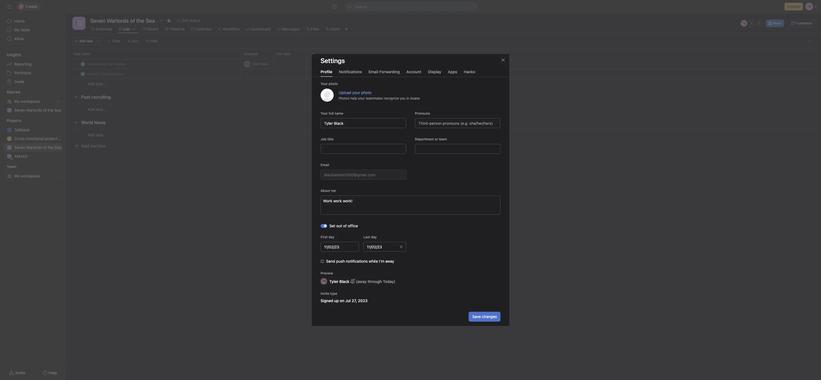 Task type: vqa. For each thing, say whether or not it's contained in the screenshot.
Inbox
yes



Task type: describe. For each thing, give the bounding box(es) containing it.
messages link
[[277, 26, 300, 32]]

Recruiting top Pirates text field
[[86, 61, 127, 67]]

task
[[86, 39, 93, 43]]

recognize
[[384, 96, 399, 100]]

my inside starred element
[[14, 99, 20, 104]]

functional
[[26, 136, 44, 141]]

1 horizontal spatial name
[[335, 111, 343, 116]]

save
[[473, 314, 481, 319]]

account button
[[407, 69, 422, 77]]

seven for 2nd seven warlords of the sea link from the top of the page
[[14, 145, 25, 150]]

dashboard
[[251, 27, 271, 31]]

sea inside "projects" element
[[54, 145, 61, 150]]

notifications
[[339, 69, 362, 74]]

sea inside starred element
[[54, 108, 61, 112]]

my workspace link inside starred element
[[3, 97, 63, 106]]

set
[[330, 224, 335, 228]]

messages
[[282, 27, 300, 31]]

add task… for news
[[88, 132, 106, 137]]

inbox link
[[3, 34, 63, 43]]

share button
[[766, 19, 785, 27]]

2023
[[358, 299, 368, 303]]

collapse task list for this section image for post recruiting
[[74, 95, 78, 99]]

away
[[386, 259, 394, 264]]

share
[[773, 21, 782, 25]]

upload your photo button
[[339, 90, 372, 95]]

upgrade
[[788, 4, 801, 9]]

starred button
[[0, 89, 20, 95]]

tb button
[[741, 20, 748, 27]]

hacks button
[[464, 69, 475, 77]]

apps
[[448, 69, 457, 74]]

recruiting
[[91, 95, 111, 100]]

1 vertical spatial tyler
[[330, 279, 339, 284]]

my for global element
[[14, 27, 20, 32]]

add up add section button
[[88, 132, 95, 137]]

1 horizontal spatial tyler black
[[330, 279, 350, 284]]

recruiting top pirates cell
[[66, 59, 242, 69]]

warlords inside "projects" element
[[26, 145, 42, 150]]

add task… inside header untitled section tree grid
[[88, 81, 106, 86]]

help
[[351, 96, 357, 100]]

projects button
[[0, 118, 22, 123]]

Completed checkbox
[[80, 61, 86, 67]]

insights button
[[0, 52, 21, 58]]

due
[[277, 52, 283, 56]]

world news button
[[81, 118, 106, 128]]

Send push notifications while I'm away checkbox
[[321, 260, 324, 263]]

you
[[400, 96, 406, 100]]

(away
[[356, 279, 367, 284]]

add task… for recruiting
[[88, 107, 106, 112]]

remove from starred image
[[167, 18, 171, 23]]

global element
[[0, 13, 66, 46]]

1 horizontal spatial black
[[340, 279, 350, 284]]

timeline link
[[165, 26, 185, 32]]

display
[[428, 69, 442, 74]]

add down "post recruiting" button
[[88, 107, 95, 112]]

me
[[331, 189, 336, 193]]

add task… button for recruiting
[[88, 106, 106, 112]]

add task
[[79, 39, 93, 43]]

my tasks link
[[3, 26, 63, 34]]

calendar link
[[191, 26, 212, 32]]

add inside header untitled section tree grid
[[88, 81, 95, 86]]

upload
[[339, 90, 352, 95]]

collapse task list for this section image for world news
[[74, 120, 78, 125]]

insights element
[[0, 50, 66, 87]]

send
[[326, 259, 335, 264]]

my tasks
[[14, 27, 30, 32]]

0 vertical spatial photo
[[329, 82, 338, 86]]

completed image for recruiting top pirates text box
[[80, 61, 86, 67]]

reporting link
[[3, 60, 63, 69]]

upload new photo image
[[321, 89, 334, 102]]

1 add task… row from the top
[[66, 79, 822, 89]]

tb inside row
[[245, 62, 249, 66]]

add task… row for world news
[[66, 130, 822, 140]]

photos
[[339, 96, 350, 100]]

team button
[[0, 164, 16, 170]]

tb inside button
[[742, 21, 746, 25]]

email for email
[[321, 163, 329, 167]]

files
[[311, 27, 319, 31]]

save changes
[[473, 314, 497, 319]]

seven for first seven warlords of the sea link from the top
[[14, 108, 25, 112]]

day for last day
[[371, 235, 377, 239]]

assignee
[[244, 52, 258, 56]]

your for settings
[[321, 82, 328, 86]]

plan
[[58, 136, 66, 141]]

invite for invite type signed up on jul 27, 2023
[[321, 292, 329, 296]]

gantt link
[[326, 26, 340, 32]]

row containing tb
[[66, 59, 822, 69]]

notifications
[[346, 259, 368, 264]]

type
[[330, 292, 337, 296]]

add task… row for post recruiting
[[66, 104, 822, 114]]

email for email forwarding
[[369, 69, 379, 74]]

add section
[[81, 144, 105, 148]]

27,
[[352, 299, 357, 303]]

add task… button for news
[[88, 132, 106, 138]]

changes
[[482, 314, 497, 319]]

today)
[[383, 279, 396, 284]]

department or team
[[415, 137, 447, 141]]

your photo
[[321, 82, 338, 86]]

dashboard link
[[247, 26, 271, 32]]

2 vertical spatial of
[[343, 224, 347, 228]]

Assign HQ locations text field
[[86, 71, 125, 77]]

set out of office switch
[[321, 224, 327, 228]]

1 vertical spatial your
[[358, 96, 365, 100]]

black inside header untitled section tree grid
[[260, 62, 269, 66]]

signed
[[321, 299, 333, 303]]

job
[[321, 137, 327, 141]]

about
[[321, 189, 330, 193]]

invite button
[[5, 368, 29, 378]]

workflow
[[223, 27, 240, 31]]

goals link
[[3, 77, 63, 86]]

starred
[[7, 90, 20, 94]]

email forwarding
[[369, 69, 400, 74]]

pronouns
[[415, 111, 430, 116]]

add task button
[[72, 37, 95, 45]]

assign hq locations cell
[[66, 69, 242, 79]]

save changes button
[[469, 312, 501, 322]]

add left the "task"
[[79, 39, 85, 43]]

my workspace link inside teams element
[[3, 172, 63, 181]]

profile
[[321, 69, 332, 74]]

job title
[[321, 137, 334, 141]]

tasks
[[21, 27, 30, 32]]

first
[[321, 235, 328, 239]]



Task type: locate. For each thing, give the bounding box(es) containing it.
sea
[[54, 108, 61, 112], [54, 145, 61, 150]]

invite type signed up on jul 27, 2023
[[321, 292, 368, 303]]

photo up teammates
[[361, 90, 372, 95]]

hacks
[[464, 69, 475, 74]]

of inside starred element
[[43, 108, 47, 112]]

tyler black inside header untitled section tree grid
[[252, 62, 269, 66]]

1 seven warlords of the sea from the top
[[14, 108, 61, 112]]

seven warlords of the sea inside starred element
[[14, 108, 61, 112]]

2 horizontal spatial tb
[[742, 21, 746, 25]]

email up about on the left of the page
[[321, 163, 329, 167]]

1 workspace from the top
[[21, 99, 40, 104]]

1 add task… button from the top
[[88, 81, 106, 87]]

apps button
[[448, 69, 457, 77]]

add task… down assign hq locations text field
[[88, 81, 106, 86]]

3 add task… from the top
[[88, 132, 106, 137]]

1 my workspace link from the top
[[3, 97, 63, 106]]

send push notifications while i'm away
[[326, 259, 394, 264]]

cross-functional project plan
[[14, 136, 66, 141]]

invite inside button
[[15, 371, 25, 375]]

0 vertical spatial my
[[14, 27, 20, 32]]

task… for recruiting
[[96, 107, 106, 112]]

1 vertical spatial add task… button
[[88, 106, 106, 112]]

1 vertical spatial the
[[48, 145, 53, 150]]

0 vertical spatial name
[[82, 52, 90, 56]]

cross-
[[14, 136, 26, 141]]

2 vertical spatial tb
[[322, 279, 326, 283]]

push
[[336, 259, 345, 264]]

3 my from the top
[[14, 174, 20, 178]]

collapse task list for this section image left 'world'
[[74, 120, 78, 125]]

invite inside invite type signed up on jul 27, 2023
[[321, 292, 329, 296]]

title
[[328, 137, 334, 141]]

about me
[[321, 189, 336, 193]]

0 vertical spatial add task…
[[88, 81, 106, 86]]

task… inside header untitled section tree grid
[[96, 81, 106, 86]]

1 your from the top
[[321, 82, 328, 86]]

0 horizontal spatial email
[[321, 163, 329, 167]]

name right full
[[335, 111, 343, 116]]

2 seven from the top
[[14, 145, 25, 150]]

cross-functional project plan link
[[3, 134, 66, 143]]

add task… button inside header untitled section tree grid
[[88, 81, 106, 87]]

collapse task list for this section image
[[74, 95, 78, 99], [74, 120, 78, 125]]

the up talkback link in the top of the page
[[48, 108, 53, 112]]

seven warlords of the sea link down the functional
[[3, 143, 63, 152]]

projects
[[7, 118, 22, 123]]

seven warlords of the sea link up talkback link in the top of the page
[[3, 106, 63, 115]]

1 collapse task list for this section image from the top
[[74, 95, 78, 99]]

3 task… from the top
[[96, 132, 106, 137]]

add task… button down assign hq locations text field
[[88, 81, 106, 87]]

0 vertical spatial seven warlords of the sea
[[14, 108, 61, 112]]

0 vertical spatial completed image
[[80, 61, 86, 67]]

name inside row
[[82, 52, 90, 56]]

1 warlords from the top
[[26, 108, 42, 112]]

3 add task… button from the top
[[88, 132, 106, 138]]

1 vertical spatial collapse task list for this section image
[[74, 120, 78, 125]]

1 task… from the top
[[96, 81, 106, 86]]

insights
[[7, 52, 21, 57]]

post
[[81, 95, 90, 100]]

seven inside "projects" element
[[14, 145, 25, 150]]

workspace inside starred element
[[21, 99, 40, 104]]

0 horizontal spatial day
[[329, 235, 334, 239]]

my workspace down team
[[14, 174, 40, 178]]

completed image down completed option
[[80, 71, 86, 77]]

seven warlords of the sea down the cross-functional project plan
[[14, 145, 61, 150]]

the
[[48, 108, 53, 112], [48, 145, 53, 150]]

asana
[[410, 96, 420, 100]]

day for first day
[[329, 235, 334, 239]]

of right out
[[343, 224, 347, 228]]

1 vertical spatial sea
[[54, 145, 61, 150]]

0 vertical spatial my workspace link
[[3, 97, 63, 106]]

2 vertical spatial my
[[14, 174, 20, 178]]

invite for invite
[[15, 371, 25, 375]]

add task… button down "post recruiting" button
[[88, 106, 106, 112]]

my left tasks
[[14, 27, 20, 32]]

task
[[74, 52, 81, 56]]

jul
[[346, 299, 351, 303]]

seven down cross-
[[14, 145, 25, 150]]

home link
[[3, 17, 63, 26]]

upgrade button
[[785, 3, 803, 10]]

1 horizontal spatial tyler
[[330, 279, 339, 284]]

close image
[[501, 58, 506, 62]]

seven inside starred element
[[14, 108, 25, 112]]

0 horizontal spatial black
[[260, 62, 269, 66]]

2 my from the top
[[14, 99, 20, 104]]

0 horizontal spatial tyler black
[[252, 62, 269, 66]]

email
[[369, 69, 379, 74], [321, 163, 329, 167]]

add task… up 'section' at the left
[[88, 132, 106, 137]]

files link
[[307, 26, 319, 32]]

1 seven from the top
[[14, 108, 25, 112]]

photo inside upload your photo photos help your teammates recognize you in asana
[[361, 90, 372, 95]]

0 vertical spatial workspace
[[21, 99, 40, 104]]

completed image inside recruiting top pirates cell
[[80, 61, 86, 67]]

goals
[[14, 79, 24, 84]]

0 horizontal spatial photo
[[329, 82, 338, 86]]

2 the from the top
[[48, 145, 53, 150]]

2 collapse task list for this section image from the top
[[74, 120, 78, 125]]

0 vertical spatial task…
[[96, 81, 106, 86]]

board link
[[143, 26, 158, 32]]

day right first
[[329, 235, 334, 239]]

2 warlords from the top
[[26, 145, 42, 150]]

1 seven warlords of the sea link from the top
[[3, 106, 63, 115]]

2 seven warlords of the sea from the top
[[14, 145, 61, 150]]

tyler down preview on the bottom left of the page
[[330, 279, 339, 284]]

0 vertical spatial tyler black
[[252, 62, 269, 66]]

1 vertical spatial task…
[[96, 107, 106, 112]]

your up help
[[353, 90, 360, 95]]

email left "forwarding"
[[369, 69, 379, 74]]

news
[[94, 120, 106, 125]]

2 task… from the top
[[96, 107, 106, 112]]

completed image
[[80, 61, 86, 67], [80, 71, 86, 77]]

add
[[79, 39, 85, 43], [88, 81, 95, 86], [88, 107, 95, 112], [88, 132, 95, 137], [81, 144, 89, 148]]

1 vertical spatial seven warlords of the sea
[[14, 145, 61, 150]]

add task… row down third-person pronouns (e.g. she/her/hers) text box
[[66, 130, 822, 140]]

task… down assign hq locations text field
[[96, 81, 106, 86]]

1 vertical spatial seven warlords of the sea link
[[3, 143, 63, 152]]

my workspace inside starred element
[[14, 99, 40, 104]]

row containing task name
[[66, 49, 822, 59]]

workspace inside teams element
[[21, 174, 40, 178]]

hide sidebar image
[[7, 4, 12, 9]]

1 vertical spatial seven
[[14, 145, 25, 150]]

workspace down goals link
[[21, 99, 40, 104]]

add task… row up third-person pronouns (e.g. she/her/hers) text box
[[66, 104, 822, 114]]

task… for news
[[96, 132, 106, 137]]

0 vertical spatial tb
[[742, 21, 746, 25]]

0 vertical spatial seven warlords of the sea link
[[3, 106, 63, 115]]

1 add task… from the top
[[88, 81, 106, 86]]

1 vertical spatial black
[[340, 279, 350, 284]]

2 workspace from the top
[[21, 174, 40, 178]]

2 completed image from the top
[[80, 71, 86, 77]]

1 vertical spatial name
[[335, 111, 343, 116]]

1 vertical spatial add task… row
[[66, 104, 822, 114]]

talkback
[[14, 128, 30, 132]]

workflow link
[[219, 26, 240, 32]]

0 horizontal spatial tyler
[[252, 62, 259, 66]]

None text field
[[89, 16, 156, 26], [321, 144, 406, 154], [321, 242, 359, 252], [89, 16, 156, 26], [321, 144, 406, 154], [321, 242, 359, 252]]

preview
[[321, 271, 333, 275]]

add left 'section' at the left
[[81, 144, 89, 148]]

1 horizontal spatial invite
[[321, 292, 329, 296]]

world news
[[81, 120, 106, 125]]

0 vertical spatial my workspace
[[14, 99, 40, 104]]

tyler black down assignee
[[252, 62, 269, 66]]

1 vertical spatial tyler black
[[330, 279, 350, 284]]

email forwarding button
[[369, 69, 400, 77]]

add up "post recruiting" button
[[88, 81, 95, 86]]

forwarding
[[380, 69, 400, 74]]

completed image for assign hq locations text field
[[80, 71, 86, 77]]

seven warlords of the sea up talkback link in the top of the page
[[14, 108, 61, 112]]

2 vertical spatial add task… row
[[66, 130, 822, 140]]

date
[[284, 52, 291, 56]]

your right help
[[358, 96, 365, 100]]

tyler down assignee
[[252, 62, 259, 66]]

workspace
[[21, 99, 40, 104], [21, 174, 40, 178]]

1 vertical spatial completed image
[[80, 71, 86, 77]]

2 seven warlords of the sea link from the top
[[3, 143, 63, 152]]

my
[[14, 27, 20, 32], [14, 99, 20, 104], [14, 174, 20, 178]]

1 horizontal spatial photo
[[361, 90, 372, 95]]

my workspace link down amjad link
[[3, 172, 63, 181]]

0 vertical spatial seven
[[14, 108, 25, 112]]

1 vertical spatial email
[[321, 163, 329, 167]]

0 vertical spatial email
[[369, 69, 379, 74]]

my workspace link down goals link
[[3, 97, 63, 106]]

0 vertical spatial tyler
[[252, 62, 259, 66]]

0 vertical spatial collapse task list for this section image
[[74, 95, 78, 99]]

1 vertical spatial of
[[43, 145, 47, 150]]

office
[[348, 224, 358, 228]]

task…
[[96, 81, 106, 86], [96, 107, 106, 112], [96, 132, 106, 137]]

name right task at the left top of the page
[[82, 52, 90, 56]]

seven warlords of the sea inside "projects" element
[[14, 145, 61, 150]]

I usually work from 9am-5pm PST. Feel free to assign me a task with a due date anytime. Also, I love dogs! text field
[[321, 196, 501, 215]]

invite
[[321, 292, 329, 296], [15, 371, 25, 375]]

amjad link
[[3, 152, 63, 161]]

the inside "projects" element
[[48, 145, 53, 150]]

email inside button
[[369, 69, 379, 74]]

0 vertical spatial of
[[43, 108, 47, 112]]

completed image up completed checkbox
[[80, 61, 86, 67]]

warlords down cross-functional project plan "link"
[[26, 145, 42, 150]]

1 vertical spatial my workspace link
[[3, 172, 63, 181]]

0 vertical spatial invite
[[321, 292, 329, 296]]

list
[[123, 27, 130, 31]]

set out of office
[[330, 224, 358, 228]]

of up talkback link in the top of the page
[[43, 108, 47, 112]]

0 horizontal spatial invite
[[15, 371, 25, 375]]

add section button
[[72, 141, 108, 151]]

project
[[45, 136, 57, 141]]

2 my workspace link from the top
[[3, 172, 63, 181]]

seven warlords of the sea
[[14, 108, 61, 112], [14, 145, 61, 150]]

timeline
[[169, 27, 185, 31]]

projects element
[[0, 116, 66, 162]]

post recruiting
[[81, 95, 111, 100]]

my workspace down starred
[[14, 99, 40, 104]]

amjad
[[14, 154, 27, 159]]

1 vertical spatial tb
[[245, 62, 249, 66]]

first day
[[321, 235, 334, 239]]

inbox
[[14, 36, 24, 41]]

1 horizontal spatial day
[[371, 235, 377, 239]]

1 horizontal spatial email
[[369, 69, 379, 74]]

my down starred
[[14, 99, 20, 104]]

2 add task… row from the top
[[66, 104, 822, 114]]

of down the cross-functional project plan
[[43, 145, 47, 150]]

0 vertical spatial add task… button
[[88, 81, 106, 87]]

0 vertical spatial the
[[48, 108, 53, 112]]

task name
[[74, 52, 90, 56]]

1 vertical spatial warlords
[[26, 145, 42, 150]]

add task… down "post recruiting" button
[[88, 107, 106, 112]]

my inside teams element
[[14, 174, 20, 178]]

task… down recruiting
[[96, 107, 106, 112]]

seven up projects in the left of the page
[[14, 108, 25, 112]]

0 vertical spatial your
[[353, 90, 360, 95]]

or
[[435, 137, 438, 141]]

1 my workspace from the top
[[14, 99, 40, 104]]

board
[[148, 27, 158, 31]]

my inside 'link'
[[14, 27, 20, 32]]

completed image inside "assign hq locations" cell
[[80, 71, 86, 77]]

2 vertical spatial add task…
[[88, 132, 106, 137]]

department
[[415, 137, 434, 141]]

my for teams element
[[14, 174, 20, 178]]

the down project
[[48, 145, 53, 150]]

1 vertical spatial your
[[321, 111, 328, 116]]

teams element
[[0, 162, 66, 182]]

your left full
[[321, 111, 328, 116]]

day
[[329, 235, 334, 239], [371, 235, 377, 239]]

2 day from the left
[[371, 235, 377, 239]]

2 vertical spatial task…
[[96, 132, 106, 137]]

add task… row
[[66, 79, 822, 89], [66, 104, 822, 114], [66, 130, 822, 140]]

0 vertical spatial black
[[260, 62, 269, 66]]

tyler black up type
[[330, 279, 350, 284]]

photo down profile button
[[329, 82, 338, 86]]

your down profile button
[[321, 82, 328, 86]]

1 vertical spatial my workspace
[[14, 174, 40, 178]]

while
[[369, 259, 378, 264]]

your for your photo
[[321, 111, 328, 116]]

Completed checkbox
[[80, 71, 86, 77]]

1 day from the left
[[329, 235, 334, 239]]

0 vertical spatial sea
[[54, 108, 61, 112]]

1 sea from the top
[[54, 108, 61, 112]]

Optional text field
[[364, 242, 406, 252]]

my workspace inside teams element
[[14, 174, 40, 178]]

profile button
[[321, 69, 332, 77]]

0 horizontal spatial tb
[[245, 62, 249, 66]]

portfolios
[[14, 71, 31, 75]]

black
[[260, 62, 269, 66], [340, 279, 350, 284]]

1 vertical spatial photo
[[361, 90, 372, 95]]

2 add task… button from the top
[[88, 106, 106, 112]]

the inside starred element
[[48, 108, 53, 112]]

task… up 'section' at the left
[[96, 132, 106, 137]]

collapse task list for this section image left post
[[74, 95, 78, 99]]

workspace down amjad link
[[21, 174, 40, 178]]

row
[[66, 49, 822, 59], [72, 59, 815, 59], [66, 59, 822, 69], [66, 69, 822, 79]]

1 vertical spatial my
[[14, 99, 20, 104]]

3 add task… row from the top
[[66, 130, 822, 140]]

Third-person pronouns (e.g. she/her/hers) text field
[[415, 118, 501, 128]]

None text field
[[321, 118, 406, 128], [415, 144, 501, 154], [321, 170, 406, 180], [321, 118, 406, 128], [415, 144, 501, 154], [321, 170, 406, 180]]

1 vertical spatial workspace
[[21, 174, 40, 178]]

upload your photo photos help your teammates recognize you in asana
[[339, 90, 420, 100]]

home
[[14, 19, 25, 23]]

clear date image
[[400, 245, 403, 249]]

1 vertical spatial invite
[[15, 371, 25, 375]]

add task… button up 'section' at the left
[[88, 132, 106, 138]]

day right last
[[371, 235, 377, 239]]

settings
[[321, 57, 345, 64]]

i'm
[[379, 259, 384, 264]]

2 vertical spatial add task… button
[[88, 132, 106, 138]]

1 my from the top
[[14, 27, 20, 32]]

add task… row down the display "button"
[[66, 79, 822, 89]]

1 the from the top
[[48, 108, 53, 112]]

1 completed image from the top
[[80, 61, 86, 67]]

talkback link
[[3, 126, 63, 134]]

tyler inside header untitled section tree grid
[[252, 62, 259, 66]]

2 add task… from the top
[[88, 107, 106, 112]]

2 sea from the top
[[54, 145, 61, 150]]

(away through today)
[[356, 279, 396, 284]]

last
[[364, 235, 370, 239]]

0 vertical spatial add task… row
[[66, 79, 822, 89]]

starred element
[[0, 87, 66, 116]]

seven
[[14, 108, 25, 112], [14, 145, 25, 150]]

2 my workspace from the top
[[14, 174, 40, 178]]

warlords up talkback link in the top of the page
[[26, 108, 42, 112]]

0 vertical spatial your
[[321, 82, 328, 86]]

2 your from the top
[[321, 111, 328, 116]]

0 horizontal spatial name
[[82, 52, 90, 56]]

list image
[[76, 20, 82, 27]]

of inside "projects" element
[[43, 145, 47, 150]]

1 horizontal spatial tb
[[322, 279, 326, 283]]

notifications button
[[339, 69, 362, 77]]

warlords inside starred element
[[26, 108, 42, 112]]

my down team
[[14, 174, 20, 178]]

header untitled section tree grid
[[66, 59, 822, 89]]

world
[[81, 120, 93, 125]]

0 vertical spatial warlords
[[26, 108, 42, 112]]

1 vertical spatial add task…
[[88, 107, 106, 112]]



